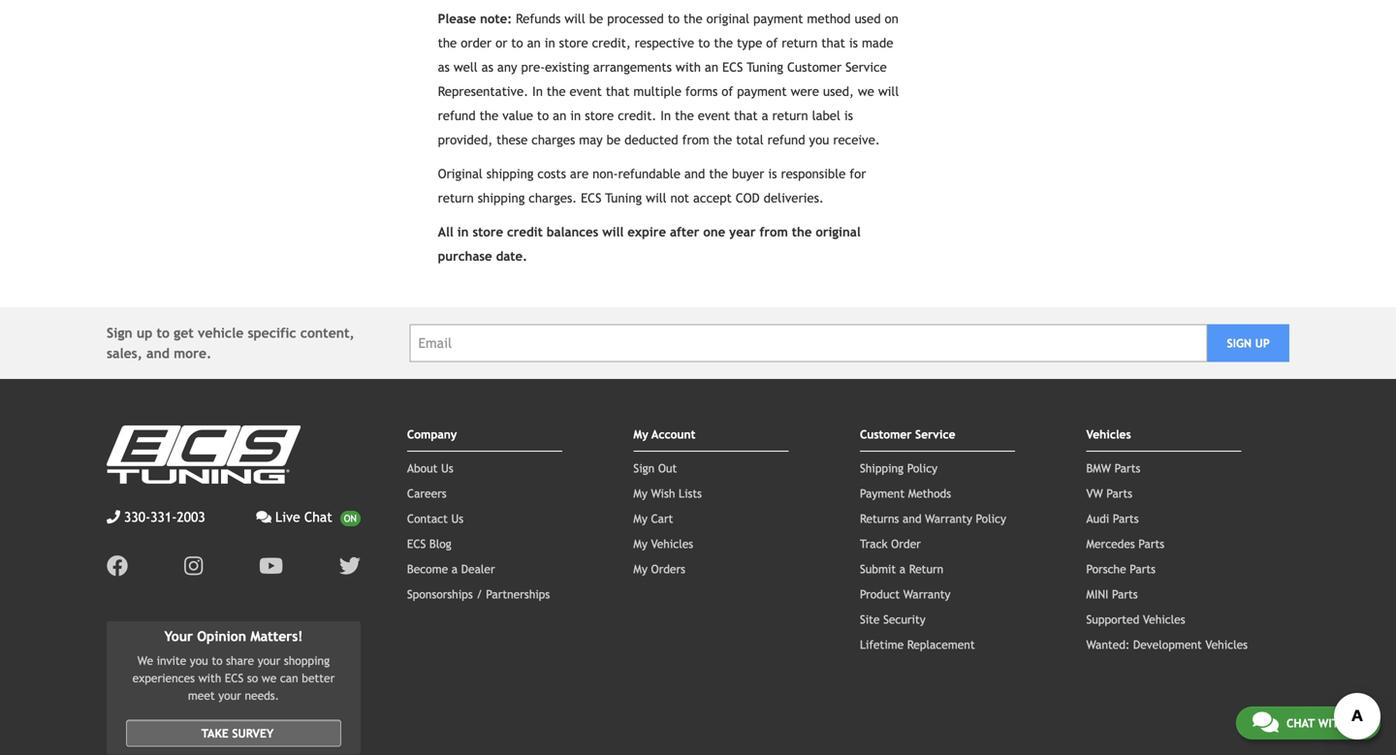 Task type: locate. For each thing, give the bounding box(es) containing it.
parts down the porsche parts link
[[1112, 588, 1138, 601]]

tuning down type
[[747, 60, 784, 75]]

sponsorships / partnerships link
[[407, 588, 550, 601]]

purchase
[[438, 249, 492, 264]]

parts up the mercedes parts link
[[1113, 512, 1139, 525]]

charges.
[[529, 190, 577, 205]]

is left made
[[849, 35, 858, 50]]

site
[[860, 613, 880, 626]]

experiences
[[133, 672, 195, 685]]

0 vertical spatial is
[[849, 35, 858, 50]]

1 horizontal spatial original
[[816, 224, 861, 239]]

0 horizontal spatial that
[[606, 84, 630, 99]]

0 vertical spatial policy
[[907, 461, 938, 475]]

used,
[[823, 84, 854, 99]]

1 vertical spatial from
[[760, 224, 788, 239]]

0 vertical spatial that
[[822, 35, 845, 50]]

parts down mercedes parts
[[1130, 562, 1156, 576]]

that down arrangements
[[606, 84, 630, 99]]

payment up type
[[753, 11, 803, 26]]

customer service
[[860, 428, 956, 441]]

return down original
[[438, 190, 474, 205]]

returns and warranty policy link
[[860, 512, 1006, 525]]

parts for porsche parts
[[1130, 562, 1156, 576]]

year
[[729, 224, 756, 239]]

return down were
[[772, 108, 808, 123]]

0 vertical spatial and
[[684, 166, 705, 181]]

2 my from the top
[[634, 487, 648, 500]]

chat right live
[[304, 509, 332, 525]]

lifetime replacement
[[860, 638, 975, 652]]

0 vertical spatial customer
[[787, 60, 842, 75]]

warranty down return
[[903, 588, 951, 601]]

and up order
[[903, 512, 922, 525]]

will down made
[[878, 84, 899, 99]]

will inside original shipping costs are non-refundable and the buyer is responsible for return shipping charges. ecs tuning will not accept cod deliveries.
[[646, 190, 667, 205]]

from right year
[[760, 224, 788, 239]]

credit.
[[618, 108, 657, 123]]

deliveries.
[[764, 190, 824, 205]]

2 vertical spatial return
[[438, 190, 474, 205]]

0 vertical spatial in
[[532, 84, 543, 99]]

0 horizontal spatial service
[[846, 60, 887, 75]]

in down refunds
[[545, 35, 555, 50]]

comments image
[[256, 510, 272, 524]]

us right comments image
[[1350, 717, 1364, 730]]

2 vertical spatial an
[[553, 108, 567, 123]]

sign for sign out
[[634, 461, 655, 475]]

1 vertical spatial in
[[570, 108, 581, 123]]

chat right comments image
[[1287, 717, 1315, 730]]

may
[[579, 132, 603, 147]]

we inside we invite you to share your shopping experiences with ecs so we can better meet your needs.
[[262, 672, 277, 685]]

0 vertical spatial you
[[809, 132, 829, 147]]

comments image
[[1253, 711, 1279, 734]]

to right value
[[537, 108, 549, 123]]

in down pre-
[[532, 84, 543, 99]]

you right invite
[[190, 654, 208, 668]]

wanted: development vehicles link
[[1086, 638, 1248, 652]]

0 horizontal spatial in
[[457, 224, 469, 239]]

vehicles up bmw parts
[[1086, 428, 1131, 441]]

2 horizontal spatial sign
[[1227, 336, 1252, 350]]

refunds will be processed to the original payment method used on the order or to an in store credit, respective to the type of return that is made as well as any pre-existing arrangements with an ecs tuning customer service representative. in the event that multiple forms of payment were used, we will refund the value to an in store credit. in the event that a return label is provided, these charges may be deducted from the total refund you receive.
[[438, 11, 899, 147]]

my wish lists
[[634, 487, 702, 500]]

is right "buyer"
[[768, 166, 777, 181]]

account
[[652, 428, 696, 441]]

the up respective
[[684, 11, 703, 26]]

0 vertical spatial payment
[[753, 11, 803, 26]]

1 vertical spatial is
[[844, 108, 853, 123]]

0 vertical spatial chat
[[304, 509, 332, 525]]

1 vertical spatial event
[[698, 108, 730, 123]]

store up existing
[[559, 35, 588, 50]]

phone image
[[107, 510, 120, 524]]

1 horizontal spatial a
[[762, 108, 768, 123]]

in down multiple
[[661, 108, 671, 123]]

returns
[[860, 512, 899, 525]]

take survey link
[[126, 720, 341, 747]]

parts
[[1115, 461, 1141, 475], [1107, 487, 1133, 500], [1113, 512, 1139, 525], [1139, 537, 1165, 551], [1130, 562, 1156, 576], [1112, 588, 1138, 601]]

1 vertical spatial your
[[218, 689, 241, 703]]

facebook logo image
[[107, 556, 128, 577]]

customer up were
[[787, 60, 842, 75]]

1 vertical spatial you
[[190, 654, 208, 668]]

you down label
[[809, 132, 829, 147]]

survey
[[232, 727, 274, 741]]

live chat
[[275, 509, 332, 525]]

parts up the porsche parts link
[[1139, 537, 1165, 551]]

we invite you to share your shopping experiences with ecs so we can better meet your needs.
[[133, 654, 335, 703]]

parts right vw
[[1107, 487, 1133, 500]]

store
[[559, 35, 588, 50], [585, 108, 614, 123], [473, 224, 503, 239]]

with up meet
[[198, 672, 221, 685]]

customer inside refunds will be processed to the original payment method used on the order or to an in store credit, respective to the type of return that is made as well as any pre-existing arrangements with an ecs tuning customer service representative. in the event that multiple forms of payment were used, we will refund the value to an in store credit. in the event that a return label is provided, these charges may be deducted from the total refund you receive.
[[787, 60, 842, 75]]

service up "shipping policy"
[[915, 428, 956, 441]]

mercedes parts
[[1086, 537, 1165, 551]]

ecs blog
[[407, 537, 452, 551]]

1 vertical spatial we
[[262, 672, 277, 685]]

1 horizontal spatial event
[[698, 108, 730, 123]]

0 horizontal spatial from
[[682, 132, 709, 147]]

sign for sign up to get vehicle specific content, sales, and more.
[[107, 325, 132, 341]]

1 vertical spatial tuning
[[605, 190, 642, 205]]

that down method
[[822, 35, 845, 50]]

payment
[[860, 487, 905, 500]]

1 horizontal spatial refund
[[768, 132, 805, 147]]

1 horizontal spatial up
[[1255, 336, 1270, 350]]

porsche parts
[[1086, 562, 1156, 576]]

with
[[676, 60, 701, 75], [198, 672, 221, 685], [1318, 717, 1347, 730]]

0 horizontal spatial in
[[532, 84, 543, 99]]

1 vertical spatial original
[[816, 224, 861, 239]]

type
[[737, 35, 762, 50]]

we inside refunds will be processed to the original payment method used on the order or to an in store credit, respective to the type of return that is made as well as any pre-existing arrangements with an ecs tuning customer service representative. in the event that multiple forms of payment were used, we will refund the value to an in store credit. in the event that a return label is provided, these charges may be deducted from the total refund you receive.
[[858, 84, 874, 99]]

be right may
[[607, 132, 621, 147]]

0 vertical spatial service
[[846, 60, 887, 75]]

the down existing
[[547, 84, 566, 99]]

0 horizontal spatial up
[[137, 325, 152, 341]]

ecs inside original shipping costs are non-refundable and the buyer is responsible for return shipping charges. ecs tuning will not accept cod deliveries.
[[581, 190, 602, 205]]

0 vertical spatial refund
[[438, 108, 476, 123]]

my left wish
[[634, 487, 648, 500]]

2 horizontal spatial an
[[705, 60, 719, 75]]

is
[[849, 35, 858, 50], [844, 108, 853, 123], [768, 166, 777, 181]]

1 horizontal spatial that
[[734, 108, 758, 123]]

1 horizontal spatial and
[[684, 166, 705, 181]]

will left not
[[646, 190, 667, 205]]

original
[[707, 11, 750, 26], [816, 224, 861, 239]]

shopping
[[284, 654, 330, 668]]

and up not
[[684, 166, 705, 181]]

0 horizontal spatial an
[[527, 35, 541, 50]]

1 horizontal spatial chat
[[1287, 717, 1315, 730]]

refunds
[[516, 11, 561, 26]]

ecs down 'are'
[[581, 190, 602, 205]]

store up purchase on the top left
[[473, 224, 503, 239]]

0 horizontal spatial you
[[190, 654, 208, 668]]

service down made
[[846, 60, 887, 75]]

1 my from the top
[[634, 428, 648, 441]]

my down my cart "link"
[[634, 537, 648, 551]]

2 vertical spatial and
[[903, 512, 922, 525]]

0 vertical spatial of
[[766, 35, 778, 50]]

a up total
[[762, 108, 768, 123]]

tuning down the 'non-'
[[605, 190, 642, 205]]

0 vertical spatial from
[[682, 132, 709, 147]]

331-
[[150, 509, 177, 525]]

sales,
[[107, 346, 142, 361]]

all in store credit balances will expire after one year from the original purchase date.
[[438, 224, 861, 264]]

sign inside sign up to get vehicle specific content, sales, and more.
[[107, 325, 132, 341]]

my left orders
[[634, 562, 648, 576]]

sign
[[107, 325, 132, 341], [1227, 336, 1252, 350], [634, 461, 655, 475]]

to inside sign up to get vehicle specific content, sales, and more.
[[157, 325, 170, 341]]

payment methods
[[860, 487, 951, 500]]

vehicle
[[198, 325, 244, 341]]

ecs down type
[[722, 60, 743, 75]]

from inside refunds will be processed to the original payment method used on the order or to an in store credit, respective to the type of return that is made as well as any pre-existing arrangements with an ecs tuning customer service representative. in the event that multiple forms of payment were used, we will refund the value to an in store credit. in the event that a return label is provided, these charges may be deducted from the total refund you receive.
[[682, 132, 709, 147]]

2 vertical spatial us
[[1350, 717, 1364, 730]]

product
[[860, 588, 900, 601]]

porsche
[[1086, 562, 1126, 576]]

be
[[589, 11, 603, 26], [607, 132, 621, 147]]

take survey button
[[126, 720, 341, 747]]

your
[[258, 654, 280, 668], [218, 689, 241, 703]]

1 vertical spatial in
[[661, 108, 671, 123]]

sign inside sign up button
[[1227, 336, 1252, 350]]

ecs blog link
[[407, 537, 452, 551]]

2 vertical spatial in
[[457, 224, 469, 239]]

parts for audi parts
[[1113, 512, 1139, 525]]

my wish lists link
[[634, 487, 702, 500]]

0 vertical spatial we
[[858, 84, 874, 99]]

in up may
[[570, 108, 581, 123]]

event down existing
[[570, 84, 602, 99]]

that up total
[[734, 108, 758, 123]]

us inside "link"
[[1350, 717, 1364, 730]]

up inside button
[[1255, 336, 1270, 350]]

used
[[855, 11, 881, 26]]

sign up button
[[1207, 324, 1290, 362]]

to left "share"
[[212, 654, 223, 668]]

up inside sign up to get vehicle specific content, sales, and more.
[[137, 325, 152, 341]]

lifetime replacement link
[[860, 638, 975, 652]]

instagram logo image
[[184, 556, 203, 577]]

your up so
[[258, 654, 280, 668]]

are
[[570, 166, 589, 181]]

1 horizontal spatial of
[[766, 35, 778, 50]]

to right respective
[[698, 35, 710, 50]]

1 vertical spatial us
[[451, 512, 464, 525]]

event down forms
[[698, 108, 730, 123]]

your right meet
[[218, 689, 241, 703]]

live
[[275, 509, 300, 525]]

2 vertical spatial store
[[473, 224, 503, 239]]

an
[[527, 35, 541, 50], [705, 60, 719, 75], [553, 108, 567, 123]]

1 horizontal spatial policy
[[976, 512, 1006, 525]]

your
[[164, 629, 193, 644]]

3 my from the top
[[634, 512, 648, 525]]

in
[[532, 84, 543, 99], [661, 108, 671, 123]]

tuning
[[747, 60, 784, 75], [605, 190, 642, 205]]

1 horizontal spatial as
[[482, 60, 493, 75]]

as left well
[[438, 60, 450, 75]]

0 horizontal spatial be
[[589, 11, 603, 26]]

5 my from the top
[[634, 562, 648, 576]]

with right comments image
[[1318, 717, 1347, 730]]

customer up shipping
[[860, 428, 912, 441]]

is right label
[[844, 108, 853, 123]]

a left return
[[900, 562, 906, 576]]

1 horizontal spatial tuning
[[747, 60, 784, 75]]

sign out link
[[634, 461, 677, 475]]

original inside all in store credit balances will expire after one year from the original purchase date.
[[816, 224, 861, 239]]

meet
[[188, 689, 215, 703]]

audi
[[1086, 512, 1109, 525]]

0 vertical spatial your
[[258, 654, 280, 668]]

to
[[668, 11, 680, 26], [511, 35, 523, 50], [698, 35, 710, 50], [537, 108, 549, 123], [157, 325, 170, 341], [212, 654, 223, 668]]

or
[[496, 35, 507, 50]]

from inside all in store credit balances will expire after one year from the original purchase date.
[[760, 224, 788, 239]]

return down method
[[782, 35, 818, 50]]

0 horizontal spatial of
[[722, 84, 733, 99]]

up
[[137, 325, 152, 341], [1255, 336, 1270, 350]]

store up may
[[585, 108, 614, 123]]

we right so
[[262, 672, 277, 685]]

chat with us
[[1287, 717, 1364, 730]]

2 horizontal spatial with
[[1318, 717, 1347, 730]]

my left "cart" on the left of page
[[634, 512, 648, 525]]

better
[[302, 672, 335, 685]]

payment left were
[[737, 84, 787, 99]]

1 vertical spatial an
[[705, 60, 719, 75]]

shipping down these
[[487, 166, 534, 181]]

up for sign up
[[1255, 336, 1270, 350]]

about us link
[[407, 461, 453, 475]]

0 horizontal spatial customer
[[787, 60, 842, 75]]

an up pre-
[[527, 35, 541, 50]]

service
[[846, 60, 887, 75], [915, 428, 956, 441]]

an up charges
[[553, 108, 567, 123]]

0 vertical spatial with
[[676, 60, 701, 75]]

to left the get
[[157, 325, 170, 341]]

a for customer service
[[900, 562, 906, 576]]

as left 'any'
[[482, 60, 493, 75]]

my for my account
[[634, 428, 648, 441]]

payment
[[753, 11, 803, 26], [737, 84, 787, 99]]

from right 'deducted'
[[682, 132, 709, 147]]

be up 'credit,'
[[589, 11, 603, 26]]

arrangements
[[593, 60, 672, 75]]

policy
[[907, 461, 938, 475], [976, 512, 1006, 525]]

warranty down the methods at the right bottom of page
[[925, 512, 972, 525]]

with up forms
[[676, 60, 701, 75]]

original up type
[[707, 11, 750, 26]]

1 vertical spatial with
[[198, 672, 221, 685]]

4 my from the top
[[634, 537, 648, 551]]

1 horizontal spatial service
[[915, 428, 956, 441]]

we right used,
[[858, 84, 874, 99]]

costs
[[538, 166, 566, 181]]

0 horizontal spatial we
[[262, 672, 277, 685]]

refundable
[[618, 166, 681, 181]]

1 horizontal spatial with
[[676, 60, 701, 75]]

shipping up credit
[[478, 190, 525, 205]]

ecs tuning image
[[107, 426, 301, 484]]

1 horizontal spatial from
[[760, 224, 788, 239]]

0 horizontal spatial with
[[198, 672, 221, 685]]

any
[[497, 60, 517, 75]]

0 vertical spatial shipping
[[487, 166, 534, 181]]

will left expire
[[602, 224, 624, 239]]

return
[[909, 562, 944, 576]]

on
[[885, 11, 899, 26]]

with inside we invite you to share your shopping experiences with ecs so we can better meet your needs.
[[198, 672, 221, 685]]

in right all
[[457, 224, 469, 239]]

2 vertical spatial is
[[768, 166, 777, 181]]

refund right total
[[768, 132, 805, 147]]

original down deliveries.
[[816, 224, 861, 239]]

us for contact us
[[451, 512, 464, 525]]

0 vertical spatial tuning
[[747, 60, 784, 75]]

and right the sales,
[[146, 346, 170, 361]]

parts right bmw on the bottom of the page
[[1115, 461, 1141, 475]]

content,
[[300, 325, 355, 341]]

0 horizontal spatial as
[[438, 60, 450, 75]]

receive.
[[833, 132, 880, 147]]

original inside refunds will be processed to the original payment method used on the order or to an in store credit, respective to the type of return that is made as well as any pre-existing arrangements with an ecs tuning customer service representative. in the event that multiple forms of payment were used, we will refund the value to an in store credit. in the event that a return label is provided, these charges may be deducted from the total refund you receive.
[[707, 11, 750, 26]]

Email email field
[[410, 324, 1207, 362]]

1 vertical spatial chat
[[1287, 717, 1315, 730]]

0 vertical spatial be
[[589, 11, 603, 26]]

0 horizontal spatial policy
[[907, 461, 938, 475]]

330-331-2003
[[124, 509, 205, 525]]

of right type
[[766, 35, 778, 50]]

sign up
[[1227, 336, 1270, 350]]

ecs left so
[[225, 672, 244, 685]]

with inside "link"
[[1318, 717, 1347, 730]]

wanted: development vehicles
[[1086, 638, 1248, 652]]

chat inside live chat link
[[304, 509, 332, 525]]

will right refunds
[[565, 11, 585, 26]]

service inside refunds will be processed to the original payment method used on the order or to an in store credit, respective to the type of return that is made as well as any pre-existing arrangements with an ecs tuning customer service representative. in the event that multiple forms of payment were used, we will refund the value to an in store credit. in the event that a return label is provided, these charges may be deducted from the total refund you receive.
[[846, 60, 887, 75]]

1 horizontal spatial in
[[661, 108, 671, 123]]

youtube logo image
[[259, 556, 283, 577]]

1 horizontal spatial customer
[[860, 428, 912, 441]]

of right forms
[[722, 84, 733, 99]]

0 horizontal spatial and
[[146, 346, 170, 361]]

2 horizontal spatial a
[[900, 562, 906, 576]]

2 horizontal spatial that
[[822, 35, 845, 50]]

tuning inside refunds will be processed to the original payment method used on the order or to an in store credit, respective to the type of return that is made as well as any pre-existing arrangements with an ecs tuning customer service representative. in the event that multiple forms of payment were used, we will refund the value to an in store credit. in the event that a return label is provided, these charges may be deducted from the total refund you receive.
[[747, 60, 784, 75]]

provided,
[[438, 132, 493, 147]]

0 vertical spatial us
[[441, 461, 453, 475]]

store inside all in store credit balances will expire after one year from the original purchase date.
[[473, 224, 503, 239]]

sign up to get vehicle specific content, sales, and more.
[[107, 325, 355, 361]]

get
[[174, 325, 194, 341]]

1 horizontal spatial in
[[545, 35, 555, 50]]

parts for mercedes parts
[[1139, 537, 1165, 551]]

the down deliveries.
[[792, 224, 812, 239]]

cod
[[736, 190, 760, 205]]

us right contact
[[451, 512, 464, 525]]

0 horizontal spatial tuning
[[605, 190, 642, 205]]

my cart
[[634, 512, 673, 525]]

an up forms
[[705, 60, 719, 75]]

my left account
[[634, 428, 648, 441]]

refund up provided,
[[438, 108, 476, 123]]

the left type
[[714, 35, 733, 50]]



Task type: describe. For each thing, give the bounding box(es) containing it.
parts for bmw parts
[[1115, 461, 1141, 475]]

sign out
[[634, 461, 677, 475]]

method
[[807, 11, 851, 26]]

the down representative.
[[480, 108, 499, 123]]

so
[[247, 672, 258, 685]]

lists
[[679, 487, 702, 500]]

0 vertical spatial store
[[559, 35, 588, 50]]

chat inside "chat with us" "link"
[[1287, 717, 1315, 730]]

sponsorships / partnerships
[[407, 588, 550, 601]]

a inside refunds will be processed to the original payment method used on the order or to an in store credit, respective to the type of return that is made as well as any pre-existing arrangements with an ecs tuning customer service representative. in the event that multiple forms of payment were used, we will refund the value to an in store credit. in the event that a return label is provided, these charges may be deducted from the total refund you receive.
[[762, 108, 768, 123]]

vehicles up wanted: development vehicles
[[1143, 613, 1185, 626]]

up for sign up to get vehicle specific content, sales, and more.
[[137, 325, 152, 341]]

bmw parts link
[[1086, 461, 1141, 475]]

value
[[502, 108, 533, 123]]

2 horizontal spatial in
[[570, 108, 581, 123]]

2 vertical spatial that
[[734, 108, 758, 123]]

mini
[[1086, 588, 1109, 601]]

1 vertical spatial return
[[772, 108, 808, 123]]

return inside original shipping costs are non-refundable and the buyer is responsible for return shipping charges. ecs tuning will not accept cod deliveries.
[[438, 190, 474, 205]]

my orders
[[634, 562, 686, 576]]

parts for mini parts
[[1112, 588, 1138, 601]]

for
[[850, 166, 866, 181]]

about us
[[407, 461, 453, 475]]

1 vertical spatial refund
[[768, 132, 805, 147]]

1 horizontal spatial an
[[553, 108, 567, 123]]

please note:
[[438, 11, 512, 26]]

the down please
[[438, 35, 457, 50]]

please
[[438, 11, 476, 26]]

methods
[[908, 487, 951, 500]]

submit a return
[[860, 562, 944, 576]]

and inside original shipping costs are non-refundable and the buyer is responsible for return shipping charges. ecs tuning will not accept cod deliveries.
[[684, 166, 705, 181]]

about
[[407, 461, 438, 475]]

company
[[407, 428, 457, 441]]

accept
[[693, 190, 732, 205]]

were
[[791, 84, 819, 99]]

audi parts
[[1086, 512, 1139, 525]]

orders
[[651, 562, 686, 576]]

can
[[280, 672, 298, 685]]

my orders link
[[634, 562, 686, 576]]

invite
[[157, 654, 186, 668]]

track order
[[860, 537, 921, 551]]

balances
[[547, 224, 599, 239]]

my for my orders
[[634, 562, 648, 576]]

1 vertical spatial be
[[607, 132, 621, 147]]

my cart link
[[634, 512, 673, 525]]

submit
[[860, 562, 896, 576]]

credit
[[507, 224, 543, 239]]

1 as from the left
[[438, 60, 450, 75]]

vehicles up orders
[[651, 537, 693, 551]]

mini parts
[[1086, 588, 1138, 601]]

0 vertical spatial return
[[782, 35, 818, 50]]

twitter logo image
[[339, 556, 361, 577]]

tuning inside original shipping costs are non-refundable and the buyer is responsible for return shipping charges. ecs tuning will not accept cod deliveries.
[[605, 190, 642, 205]]

1 vertical spatial customer
[[860, 428, 912, 441]]

to right or
[[511, 35, 523, 50]]

vw
[[1086, 487, 1103, 500]]

total
[[736, 132, 764, 147]]

partnerships
[[486, 588, 550, 601]]

not
[[670, 190, 689, 205]]

the inside all in store credit balances will expire after one year from the original purchase date.
[[792, 224, 812, 239]]

my for my wish lists
[[634, 487, 648, 500]]

charges
[[532, 132, 575, 147]]

vw parts link
[[1086, 487, 1133, 500]]

sign for sign up
[[1227, 336, 1252, 350]]

deducted
[[625, 132, 678, 147]]

0 vertical spatial an
[[527, 35, 541, 50]]

non-
[[593, 166, 618, 181]]

returns and warranty policy
[[860, 512, 1006, 525]]

dealer
[[461, 562, 495, 576]]

0 vertical spatial warranty
[[925, 512, 972, 525]]

0 vertical spatial event
[[570, 84, 602, 99]]

my for my cart
[[634, 512, 648, 525]]

0 vertical spatial in
[[545, 35, 555, 50]]

/
[[476, 588, 483, 601]]

the inside original shipping costs are non-refundable and the buyer is responsible for return shipping charges. ecs tuning will not accept cod deliveries.
[[709, 166, 728, 181]]

to up respective
[[668, 11, 680, 26]]

original
[[438, 166, 483, 181]]

1 vertical spatial of
[[722, 84, 733, 99]]

330-
[[124, 509, 150, 525]]

to inside we invite you to share your shopping experiences with ecs so we can better meet your needs.
[[212, 654, 223, 668]]

after
[[670, 224, 699, 239]]

my vehicles
[[634, 537, 693, 551]]

replacement
[[907, 638, 975, 652]]

with inside refunds will be processed to the original payment method used on the order or to an in store credit, respective to the type of return that is made as well as any pre-existing arrangements with an ecs tuning customer service representative. in the event that multiple forms of payment were used, we will refund the value to an in store credit. in the event that a return label is provided, these charges may be deducted from the total refund you receive.
[[676, 60, 701, 75]]

porsche parts link
[[1086, 562, 1156, 576]]

1 vertical spatial policy
[[976, 512, 1006, 525]]

order
[[891, 537, 921, 551]]

more.
[[174, 346, 212, 361]]

multiple
[[634, 84, 682, 99]]

my for my vehicles
[[634, 537, 648, 551]]

ecs inside refunds will be processed to the original payment method used on the order or to an in store credit, respective to the type of return that is made as well as any pre-existing arrangements with an ecs tuning customer service representative. in the event that multiple forms of payment were used, we will refund the value to an in store credit. in the event that a return label is provided, these charges may be deducted from the total refund you receive.
[[722, 60, 743, 75]]

live chat link
[[256, 507, 361, 527]]

1 vertical spatial shipping
[[478, 190, 525, 205]]

take survey
[[201, 727, 274, 741]]

supported vehicles link
[[1086, 613, 1185, 626]]

in inside all in store credit balances will expire after one year from the original purchase date.
[[457, 224, 469, 239]]

vehicles right development on the right of the page
[[1206, 638, 1248, 652]]

supported vehicles
[[1086, 613, 1185, 626]]

become a dealer
[[407, 562, 495, 576]]

wish
[[651, 487, 675, 500]]

ecs left blog
[[407, 537, 426, 551]]

credit,
[[592, 35, 631, 50]]

1 horizontal spatial your
[[258, 654, 280, 668]]

2 horizontal spatial and
[[903, 512, 922, 525]]

your opinion matters!
[[164, 629, 303, 644]]

is inside original shipping costs are non-refundable and the buyer is responsible for return shipping charges. ecs tuning will not accept cod deliveries.
[[768, 166, 777, 181]]

1 vertical spatial that
[[606, 84, 630, 99]]

1 vertical spatial warranty
[[903, 588, 951, 601]]

you inside refunds will be processed to the original payment method used on the order or to an in store credit, respective to the type of return that is made as well as any pre-existing arrangements with an ecs tuning customer service representative. in the event that multiple forms of payment were used, we will refund the value to an in store credit. in the event that a return label is provided, these charges may be deducted from the total refund you receive.
[[809, 132, 829, 147]]

2 as from the left
[[482, 60, 493, 75]]

needs.
[[245, 689, 279, 703]]

audi parts link
[[1086, 512, 1139, 525]]

track
[[860, 537, 888, 551]]

representative.
[[438, 84, 529, 99]]

1 vertical spatial store
[[585, 108, 614, 123]]

share
[[226, 654, 254, 668]]

will inside all in store credit balances will expire after one year from the original purchase date.
[[602, 224, 624, 239]]

0 horizontal spatial refund
[[438, 108, 476, 123]]

parts for vw parts
[[1107, 487, 1133, 500]]

submit a return link
[[860, 562, 944, 576]]

a for company
[[452, 562, 458, 576]]

0 horizontal spatial your
[[218, 689, 241, 703]]

you inside we invite you to share your shopping experiences with ecs so we can better meet your needs.
[[190, 654, 208, 668]]

order
[[461, 35, 492, 50]]

we
[[137, 654, 153, 668]]

mercedes parts link
[[1086, 537, 1165, 551]]

us for about us
[[441, 461, 453, 475]]

security
[[883, 613, 926, 626]]

and inside sign up to get vehicle specific content, sales, and more.
[[146, 346, 170, 361]]

ecs inside we invite you to share your shopping experiences with ecs so we can better meet your needs.
[[225, 672, 244, 685]]

330-331-2003 link
[[107, 507, 205, 527]]

the down forms
[[675, 108, 694, 123]]

the left total
[[713, 132, 732, 147]]

1 vertical spatial payment
[[737, 84, 787, 99]]

become a dealer link
[[407, 562, 495, 576]]



Task type: vqa. For each thing, say whether or not it's contained in the screenshot.
point
no



